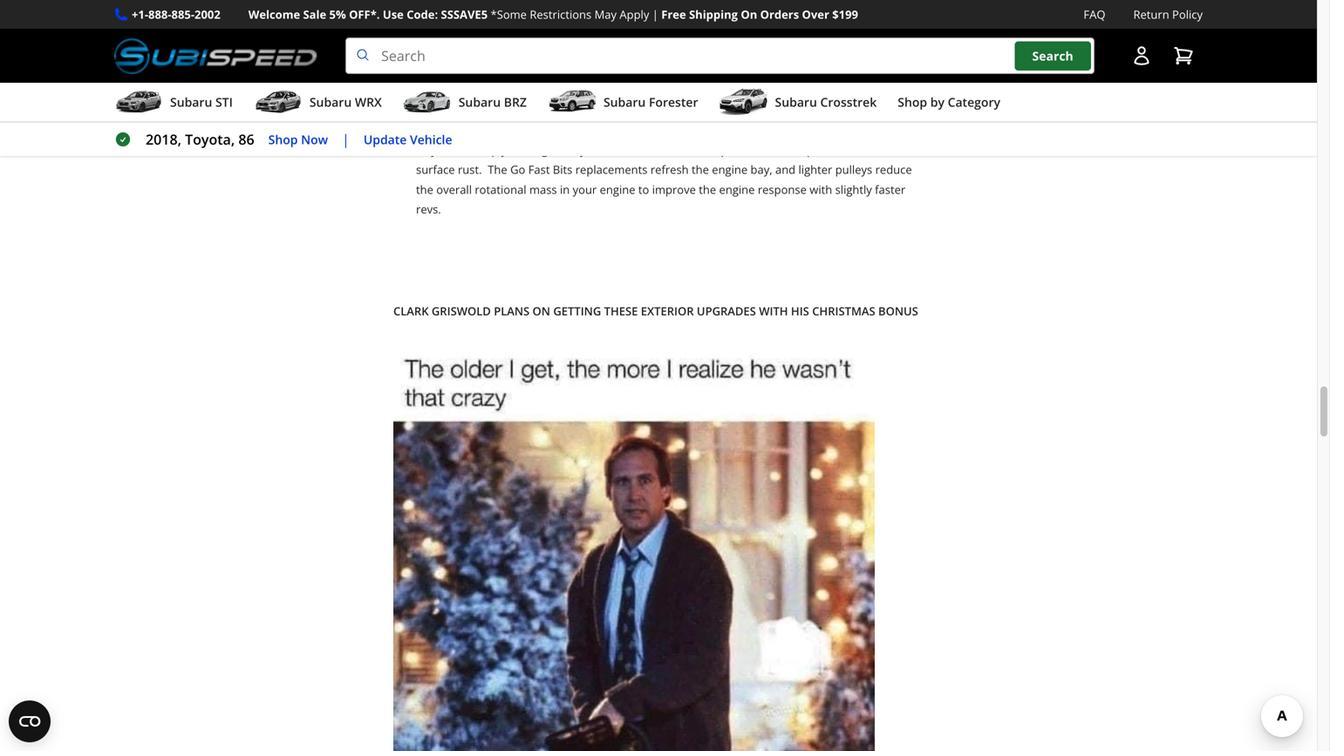 Task type: describe. For each thing, give the bounding box(es) containing it.
or
[[598, 77, 609, 93]]

components
[[416, 97, 482, 112]]

over
[[802, 7, 829, 22]]

a subaru forester thumbnail image image
[[548, 89, 597, 115]]

rotational
[[475, 182, 526, 197]]

overall
[[436, 182, 472, 197]]

0 horizontal spatial to
[[440, 142, 451, 158]]

way
[[416, 142, 437, 158]]

a subaru sti thumbnail image image
[[114, 89, 163, 115]]

on
[[741, 7, 757, 22]]

rust.
[[458, 162, 482, 178]]

+1-888-885-2002 link
[[132, 5, 220, 24]]

shop by category button
[[898, 86, 1000, 121]]

available
[[813, 37, 859, 53]]

subaru sti
[[170, 94, 233, 110]]

sti
[[215, 94, 233, 110]]

pulley
[[565, 122, 605, 138]]

fast
[[528, 162, 550, 178]]

the down 2007 on the top
[[672, 142, 690, 158]]

shop for shop by category
[[898, 94, 927, 110]]

go
[[510, 162, 525, 178]]

open widget image
[[9, 701, 51, 743]]

:
[[787, 122, 790, 138]]

these
[[604, 304, 638, 319]]

griswold
[[432, 304, 491, 319]]

a subaru crosstrek thumbnail image image
[[719, 89, 768, 115]]

2018,
[[146, 130, 181, 149]]

who
[[485, 77, 507, 93]]

lot
[[795, 77, 809, 93]]

+1-
[[132, 7, 148, 22]]

2 horizontal spatial have
[[612, 77, 637, 93]]

reduce
[[875, 162, 912, 178]]

lighter inside for those that have an eye for detail. having titanium bolts in the engine bay adds more style while replacing older hardware with stronger and lighter titanium bits. these are available in a variety of different anodized titanium finishes and in different stages. they also make for a great gift for those of you who have a show car or have a friend with a subaru with a lot of color and polished components under the hood.
[[649, 37, 683, 53]]

older
[[468, 37, 495, 53]]

and up crosstrek
[[855, 77, 875, 93]]

welcome sale 5% off*. use code: sssave5 *some restrictions may apply | free shipping on orders over $199
[[248, 7, 858, 22]]

great inside for those that have an eye for detail. having titanium bolts in the engine bay adds more style while replacing older hardware with stronger and lighter titanium bits. these are available in a variety of different anodized titanium finishes and in different stages. they also make for a great gift for those of you who have a show car or have a friend with a subaru with a lot of color and polished components under the hood.
[[857, 57, 885, 73]]

develop
[[772, 142, 814, 158]]

for inside "this is another great way to clean up your engine bay. it is normal for the oem pullies to develop some form of surface rust.  the go fast bits replacements refresh the engine bay, and lighter pulleys reduce the overall rotational mass in your engine to improve the engine response with slightly faster revs."
[[654, 142, 669, 158]]

for
[[879, 0, 897, 13]]

a left lot
[[786, 77, 792, 93]]

in inside "this is another great way to clean up your engine bay. it is normal for the oem pullies to develop some form of surface rust.  the go fast bits replacements refresh the engine bay, and lighter pulleys reduce the overall rotational mass in your engine to improve the engine response with slightly faster revs."
[[560, 182, 570, 197]]

shop by category
[[898, 94, 1000, 110]]

a down stages.
[[710, 77, 716, 93]]

vehicle
[[410, 131, 452, 148]]

subaru for subaru brz
[[459, 94, 501, 110]]

form
[[849, 142, 875, 158]]

subaru
[[695, 122, 739, 138]]

of left you
[[449, 77, 459, 93]]

0 vertical spatial your
[[501, 142, 525, 158]]

subaru inside for those that have an eye for detail. having titanium bolts in the engine bay adds more style while replacing older hardware with stronger and lighter titanium bits. these are available in a variety of different anodized titanium finishes and in different stages. they also make for a great gift for those of you who have a show car or have a friend with a subaru with a lot of color and polished components under the hood.
[[719, 77, 757, 93]]

return policy
[[1133, 7, 1203, 22]]

revs.
[[416, 202, 441, 217]]

wrx/sti
[[742, 122, 787, 138]]

subaru wrx button
[[254, 86, 382, 121]]

2 horizontal spatial titanium
[[685, 37, 730, 53]]

and right finishes
[[621, 57, 641, 73]]

bits
[[465, 122, 488, 138]]

the up the revs.
[[416, 182, 433, 197]]

1 vertical spatial |
[[342, 130, 350, 149]]

with inside "this is another great way to clean up your engine bay. it is normal for the oem pullies to develop some form of surface rust.  the go fast bits replacements refresh the engine bay, and lighter pulleys reduce the overall rotational mass in your engine to improve the engine response with slightly faster revs."
[[810, 182, 832, 197]]

bits
[[553, 162, 573, 178]]

of down replacing
[[416, 57, 427, 73]]

shop now link
[[268, 130, 328, 150]]

more
[[830, 17, 858, 33]]

0 horizontal spatial have
[[473, 17, 498, 33]]

search button
[[1015, 41, 1091, 71]]

improve
[[652, 182, 696, 197]]

in down style
[[862, 37, 872, 53]]

an
[[501, 17, 514, 33]]

+1-888-885-2002
[[132, 7, 220, 22]]

with up forester
[[684, 77, 707, 93]]

go fast bits underdrive pulley kit – 2004-2007 subaru wrx/sti link
[[416, 122, 787, 138]]

engine up fast
[[528, 142, 564, 158]]

for those that have an eye for detail. having titanium bolts in the engine bay adds more style while replacing older hardware with stronger and lighter titanium bits. these are available in a variety of different anodized titanium finishes and in different stages. they also make for a great gift for those of you who have a show car or have a friend with a subaru with a lot of color and polished components under the hood.
[[416, 0, 923, 112]]

*some
[[491, 7, 527, 22]]

exterior
[[641, 304, 694, 319]]

it
[[592, 142, 599, 158]]

response
[[758, 182, 807, 197]]

getting
[[553, 304, 601, 319]]

885-
[[171, 7, 195, 22]]

brz
[[504, 94, 527, 110]]

engine down pullies
[[712, 162, 748, 178]]

while
[[889, 17, 916, 33]]

crosstrek
[[820, 94, 877, 110]]

stronger
[[578, 37, 623, 53]]

in up friend
[[644, 57, 654, 73]]

bay
[[780, 17, 798, 33]]

2 those from the top
[[416, 77, 446, 93]]

search input field
[[345, 38, 1095, 74]]

oem
[[693, 142, 718, 158]]

a down style
[[875, 37, 881, 53]]

1 those from the top
[[416, 17, 446, 33]]

variety
[[884, 37, 920, 53]]

shop for shop now
[[268, 131, 298, 148]]

anodized
[[478, 57, 527, 73]]

the down oem at the right of the page
[[692, 162, 709, 178]]

faster
[[875, 182, 906, 197]]

detail.
[[557, 17, 589, 33]]

slightly
[[835, 182, 872, 197]]

0 vertical spatial |
[[652, 7, 658, 22]]

search
[[1032, 47, 1074, 64]]

0 horizontal spatial is
[[602, 142, 610, 158]]

subaru for subaru wrx
[[310, 94, 352, 110]]

hood.
[[540, 97, 571, 112]]

2018, toyota, 86
[[146, 130, 254, 149]]

0 vertical spatial is
[[817, 122, 826, 138]]

faq
[[1084, 7, 1106, 22]]

car
[[578, 77, 595, 93]]

subaru for subaru sti
[[170, 94, 212, 110]]

subaru brz button
[[403, 86, 527, 121]]

this is another great way to clean up your engine bay. it is normal for the oem pullies to develop some form of surface rust.  the go fast bits replacements refresh the engine bay, and lighter pulleys reduce the overall rotational mass in your engine to improve the engine response with slightly faster revs.
[[416, 122, 912, 217]]

the up 'underdrive'
[[520, 97, 537, 112]]

2 vertical spatial titanium
[[530, 57, 574, 73]]

show
[[548, 77, 576, 93]]

welcome
[[248, 7, 300, 22]]



Task type: locate. For each thing, give the bounding box(es) containing it.
hardware
[[498, 37, 549, 53]]

0 horizontal spatial titanium
[[530, 57, 574, 73]]

button image
[[1131, 45, 1152, 66]]

free
[[661, 7, 686, 22]]

you
[[462, 77, 482, 93]]

0 vertical spatial those
[[416, 17, 446, 33]]

0 vertical spatial shop
[[898, 94, 927, 110]]

sale
[[303, 7, 326, 22]]

titanium
[[631, 17, 676, 33], [685, 37, 730, 53], [530, 57, 574, 73]]

those up components
[[416, 77, 446, 93]]

subaru down lot
[[775, 94, 817, 110]]

great
[[857, 57, 885, 73], [874, 122, 901, 138]]

the left on
[[721, 17, 738, 33]]

also
[[773, 57, 795, 73]]

1 vertical spatial those
[[416, 77, 446, 93]]

bay,
[[751, 162, 772, 178]]

in
[[708, 17, 718, 33], [862, 37, 872, 53], [644, 57, 654, 73], [560, 182, 570, 197]]

subaru down you
[[459, 94, 501, 110]]

0 vertical spatial titanium
[[631, 17, 676, 33]]

a up "color"
[[848, 57, 854, 73]]

subaru forester
[[604, 94, 698, 110]]

for up "color"
[[830, 57, 845, 73]]

with down also
[[760, 77, 783, 93]]

to right "way"
[[440, 142, 451, 158]]

different down replacing
[[430, 57, 475, 73]]

normal
[[613, 142, 651, 158]]

a left show
[[538, 77, 545, 93]]

code:
[[407, 7, 438, 22]]

different up friend
[[657, 57, 703, 73]]

1 vertical spatial great
[[874, 122, 901, 138]]

| left free
[[652, 7, 658, 22]]

for right gift
[[907, 57, 923, 73]]

titanium left bolts
[[631, 17, 676, 33]]

replacing
[[416, 37, 465, 53]]

great left gift
[[857, 57, 885, 73]]

subispeed logo image
[[114, 38, 318, 74]]

1 horizontal spatial |
[[652, 7, 658, 22]]

shop now
[[268, 131, 328, 148]]

subaru left sti at the top
[[170, 94, 212, 110]]

1 horizontal spatial titanium
[[631, 17, 676, 33]]

may
[[595, 7, 617, 22]]

a subaru wrx thumbnail image image
[[254, 89, 303, 115]]

color
[[825, 77, 852, 93]]

by
[[930, 94, 945, 110]]

titanium up show
[[530, 57, 574, 73]]

subaru for subaru crosstrek
[[775, 94, 817, 110]]

kit
[[608, 122, 625, 138]]

great up form at the top of the page
[[874, 122, 901, 138]]

have right or
[[612, 77, 637, 93]]

plans
[[494, 304, 530, 319]]

clean
[[454, 142, 481, 158]]

subaru inside 'dropdown button'
[[310, 94, 352, 110]]

forester
[[649, 94, 698, 110]]

engine down bay,
[[719, 182, 755, 197]]

0 horizontal spatial your
[[501, 142, 525, 158]]

clark
[[393, 304, 429, 319]]

subaru left wrx
[[310, 94, 352, 110]]

shop inside 'link'
[[268, 131, 298, 148]]

for right eye
[[539, 17, 554, 33]]

shop left now
[[268, 131, 298, 148]]

lighter inside "this is another great way to clean up your engine bay. it is normal for the oem pullies to develop some form of surface rust.  the go fast bits replacements refresh the engine bay, and lighter pulleys reduce the overall rotational mass in your engine to improve the engine response with slightly faster revs."
[[799, 162, 832, 178]]

1 horizontal spatial is
[[817, 122, 826, 138]]

the right improve
[[699, 182, 716, 197]]

engine
[[741, 17, 777, 33], [528, 142, 564, 158], [712, 162, 748, 178], [600, 182, 635, 197], [719, 182, 755, 197]]

0 horizontal spatial lighter
[[649, 37, 683, 53]]

go fast bits underdrive pulley kit – 2004-2007 subaru wrx/sti :
[[416, 122, 790, 138]]

wrx
[[355, 94, 382, 110]]

this
[[793, 122, 814, 138]]

with
[[552, 37, 575, 53], [684, 77, 707, 93], [760, 77, 783, 93], [810, 182, 832, 197]]

titanium down bolts
[[685, 37, 730, 53]]

subaru forester button
[[548, 86, 698, 121]]

go
[[416, 122, 433, 138]]

restrictions
[[530, 7, 592, 22]]

faq link
[[1084, 5, 1106, 24]]

underdrive
[[491, 122, 562, 138]]

have up brz
[[510, 77, 535, 93]]

86
[[238, 130, 254, 149]]

under
[[485, 97, 517, 112]]

subaru down or
[[604, 94, 646, 110]]

subaru down stages.
[[719, 77, 757, 93]]

update vehicle button
[[364, 130, 452, 150]]

1 horizontal spatial your
[[573, 182, 597, 197]]

engine inside for those that have an eye for detail. having titanium bolts in the engine bay adds more style while replacing older hardware with stronger and lighter titanium bits. these are available in a variety of different anodized titanium finishes and in different stages. they also make for a great gift for those of you who have a show car or have a friend with a subaru with a lot of color and polished components under the hood.
[[741, 17, 777, 33]]

1 horizontal spatial have
[[510, 77, 535, 93]]

1 vertical spatial is
[[602, 142, 610, 158]]

policy
[[1172, 7, 1203, 22]]

refresh
[[651, 162, 689, 178]]

1 vertical spatial titanium
[[685, 37, 730, 53]]

of
[[416, 57, 427, 73], [449, 77, 459, 93], [811, 77, 822, 93], [878, 142, 888, 158]]

subaru crosstrek
[[775, 94, 877, 110]]

engine up bits.
[[741, 17, 777, 33]]

2 horizontal spatial to
[[758, 142, 769, 158]]

0 horizontal spatial shop
[[268, 131, 298, 148]]

mass
[[529, 182, 557, 197]]

1 horizontal spatial shop
[[898, 94, 927, 110]]

christmas
[[812, 304, 875, 319]]

0 horizontal spatial different
[[430, 57, 475, 73]]

fast
[[436, 122, 462, 138]]

and down apply
[[625, 37, 646, 53]]

0 vertical spatial lighter
[[649, 37, 683, 53]]

those up replacing
[[416, 17, 446, 33]]

2 different from the left
[[657, 57, 703, 73]]

they
[[745, 57, 770, 73]]

great inside "this is another great way to clean up your engine bay. it is normal for the oem pullies to develop some form of surface rust.  the go fast bits replacements refresh the engine bay, and lighter pulleys reduce the overall rotational mass in your engine to improve the engine response with slightly faster revs."
[[874, 122, 901, 138]]

shop inside dropdown button
[[898, 94, 927, 110]]

0 vertical spatial great
[[857, 57, 885, 73]]

these
[[758, 37, 789, 53]]

replacements
[[575, 162, 648, 178]]

to left improve
[[638, 182, 649, 197]]

bits.
[[733, 37, 755, 53]]

eye
[[517, 17, 536, 33]]

engine down replacements
[[600, 182, 635, 197]]

of right lot
[[811, 77, 822, 93]]

subaru brz
[[459, 94, 527, 110]]

in down bits
[[560, 182, 570, 197]]

subaru wrx
[[310, 94, 382, 110]]

for up refresh
[[654, 142, 669, 158]]

1 horizontal spatial to
[[638, 182, 649, 197]]

another
[[829, 122, 871, 138]]

of right form at the top of the page
[[878, 142, 888, 158]]

have up older
[[473, 17, 498, 33]]

1 horizontal spatial lighter
[[799, 162, 832, 178]]

and inside "this is another great way to clean up your engine bay. it is normal for the oem pullies to develop some form of surface rust.  the go fast bits replacements refresh the engine bay, and lighter pulleys reduce the overall rotational mass in your engine to improve the engine response with slightly faster revs."
[[775, 162, 796, 178]]

lighter down 'some'
[[799, 162, 832, 178]]

with left slightly
[[810, 182, 832, 197]]

2002
[[195, 7, 220, 22]]

finishes
[[577, 57, 618, 73]]

off*.
[[349, 7, 380, 22]]

pullies
[[721, 142, 755, 158]]

your down replacements
[[573, 182, 597, 197]]

1 vertical spatial your
[[573, 182, 597, 197]]

your up the "go"
[[501, 142, 525, 158]]

now
[[301, 131, 328, 148]]

1 horizontal spatial different
[[657, 57, 703, 73]]

orders
[[760, 7, 799, 22]]

with down detail.
[[552, 37, 575, 53]]

that
[[449, 17, 470, 33]]

and
[[625, 37, 646, 53], [621, 57, 641, 73], [855, 77, 875, 93], [775, 162, 796, 178]]

–
[[627, 122, 633, 138]]

0 horizontal spatial |
[[342, 130, 350, 149]]

1 vertical spatial shop
[[268, 131, 298, 148]]

| right now
[[342, 130, 350, 149]]

a up subaru forester
[[640, 77, 647, 93]]

5%
[[329, 7, 346, 22]]

to down wrx/sti
[[758, 142, 769, 158]]

in right bolts
[[708, 17, 718, 33]]

of inside "this is another great way to clean up your engine bay. it is normal for the oem pullies to develop some form of surface rust.  the go fast bits replacements refresh the engine bay, and lighter pulleys reduce the overall rotational mass in your engine to improve the engine response with slightly faster revs."
[[878, 142, 888, 158]]

sssave5
[[441, 7, 488, 22]]

is right it
[[602, 142, 610, 158]]

a subaru brz thumbnail image image
[[403, 89, 452, 115]]

upgrades
[[697, 304, 756, 319]]

pulleys
[[835, 162, 872, 178]]

shop down polished
[[898, 94, 927, 110]]

and up response
[[775, 162, 796, 178]]

are
[[792, 37, 810, 53]]

1 different from the left
[[430, 57, 475, 73]]

subaru for subaru forester
[[604, 94, 646, 110]]

a
[[875, 37, 881, 53], [848, 57, 854, 73], [538, 77, 545, 93], [640, 77, 647, 93], [710, 77, 716, 93], [786, 77, 792, 93]]

shipping
[[689, 7, 738, 22]]

those
[[416, 17, 446, 33], [416, 77, 446, 93]]

lighter down free
[[649, 37, 683, 53]]

1 vertical spatial lighter
[[799, 162, 832, 178]]

return
[[1133, 7, 1169, 22]]

888-
[[148, 7, 171, 22]]

polished
[[878, 77, 923, 93]]

use
[[383, 7, 404, 22]]

is right this
[[817, 122, 826, 138]]



Task type: vqa. For each thing, say whether or not it's contained in the screenshot.
FT86 at the left bottom of page
no



